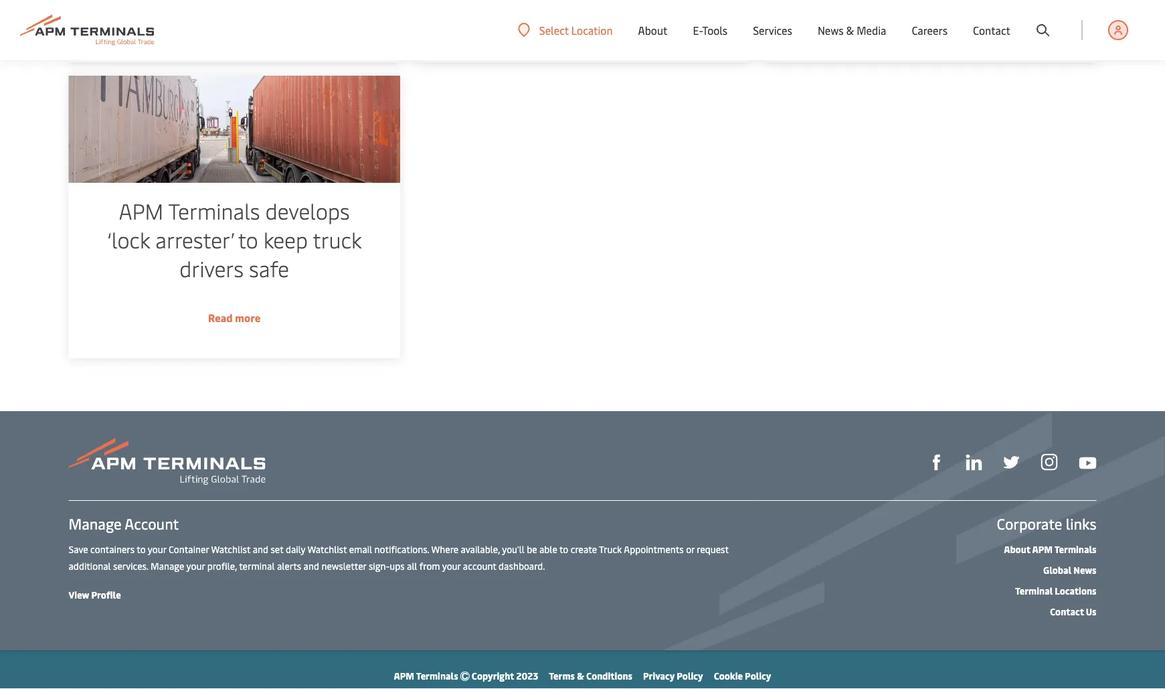 Task type: describe. For each thing, give the bounding box(es) containing it.
where
[[432, 542, 459, 555]]

e-tools
[[693, 23, 728, 37]]

2 horizontal spatial read
[[905, 14, 930, 29]]

appointments
[[624, 542, 684, 555]]

0 vertical spatial manage
[[69, 514, 122, 533]]

containers
[[90, 542, 135, 555]]

you tube link
[[1080, 453, 1097, 470]]

& for terms
[[577, 669, 585, 682]]

services
[[754, 23, 793, 37]]

cookie
[[714, 669, 743, 682]]

you'll
[[502, 542, 525, 555]]

& for news
[[847, 23, 855, 37]]

all
[[407, 559, 417, 572]]

2 horizontal spatial more
[[932, 14, 958, 29]]

contact us
[[1051, 605, 1097, 617]]

tools
[[703, 23, 728, 37]]

twitter image
[[1004, 454, 1020, 470]]

about for about apm terminals
[[1005, 542, 1031, 555]]

privacy policy
[[644, 669, 704, 682]]

sign-
[[369, 559, 390, 572]]

create
[[571, 542, 597, 555]]

apm for 2023
[[394, 669, 415, 682]]

locations
[[1056, 584, 1097, 597]]

cookie policy link
[[714, 669, 772, 682]]

terminal locations
[[1016, 584, 1097, 597]]

additional
[[69, 559, 111, 572]]

dashboard.
[[499, 559, 546, 572]]

1 vertical spatial apm
[[1033, 542, 1053, 555]]

2 horizontal spatial terminals
[[1055, 542, 1097, 555]]

careers
[[912, 23, 948, 37]]

corporate
[[997, 514, 1063, 533]]

news & media button
[[818, 0, 887, 60]]

contact for contact us
[[1051, 605, 1085, 617]]

about apm terminals
[[1005, 542, 1097, 555]]

global news
[[1044, 563, 1097, 576]]

contact button
[[974, 0, 1011, 60]]

request
[[697, 542, 729, 555]]

ups
[[390, 559, 405, 572]]

select location button
[[518, 23, 613, 37]]

links
[[1067, 514, 1097, 533]]

instagram image
[[1042, 454, 1058, 471]]

terminal
[[239, 559, 275, 572]]

2 horizontal spatial read more
[[905, 14, 958, 29]]

container
[[169, 542, 209, 555]]

1 horizontal spatial read
[[557, 14, 581, 29]]

media
[[857, 23, 887, 37]]

global
[[1044, 563, 1072, 576]]

able
[[540, 542, 558, 555]]

1 watchlist from the left
[[211, 542, 251, 555]]

copyright
[[472, 669, 515, 682]]

manage inside "save containers to your container watchlist and set daily watchlist email notifications. where available, you'll be able to create truck appointments or request additional services. manage your profile, terminal alerts and newsletter sign-ups all from your account dashboard."
[[151, 559, 184, 572]]

location
[[572, 23, 613, 37]]

safe
[[249, 254, 289, 283]]

services button
[[754, 0, 793, 60]]

about for about
[[639, 23, 668, 37]]

us
[[1087, 605, 1097, 617]]

2 read more link from the left
[[766, 0, 1097, 62]]

terminal
[[1016, 584, 1054, 597]]

cookie policy
[[714, 669, 772, 682]]

1 horizontal spatial more
[[584, 14, 609, 29]]

save containers to your container watchlist and set daily watchlist email notifications. where available, you'll be able to create truck appointments or request additional services. manage your profile, terminal alerts and newsletter sign-ups all from your account dashboard.
[[69, 542, 729, 572]]

0 horizontal spatial more
[[235, 310, 261, 325]]

newsletter
[[322, 559, 367, 572]]

1 read more link from the left
[[417, 0, 749, 62]]

contact for contact
[[974, 23, 1011, 37]]

truck pin image
[[69, 76, 400, 183]]

policy for cookie policy
[[745, 669, 772, 682]]

email
[[349, 542, 372, 555]]

profile,
[[207, 559, 237, 572]]

0 horizontal spatial read
[[208, 310, 233, 325]]

news inside popup button
[[818, 23, 844, 37]]

manage account
[[69, 514, 179, 533]]

2 horizontal spatial your
[[442, 559, 461, 572]]

privacy policy link
[[644, 669, 704, 682]]

from
[[420, 559, 440, 572]]

select location
[[540, 23, 613, 37]]

be
[[527, 542, 537, 555]]

account
[[125, 514, 179, 533]]

available,
[[461, 542, 500, 555]]



Task type: vqa. For each thing, say whether or not it's contained in the screenshot.
of in the the "at the heart of the way we do business, we are continuously developing new products and services that add value for our customers. We apply"
no



Task type: locate. For each thing, give the bounding box(es) containing it.
ⓒ
[[461, 669, 470, 682]]

alerts
[[277, 559, 301, 572]]

1 horizontal spatial read more
[[557, 14, 609, 29]]

save
[[69, 542, 88, 555]]

read
[[557, 14, 581, 29], [905, 14, 930, 29], [208, 310, 233, 325]]

1 horizontal spatial terminals
[[416, 669, 458, 682]]

terminals up drivers
[[168, 196, 260, 225]]

&
[[847, 23, 855, 37], [577, 669, 585, 682]]

more left contact popup button
[[932, 14, 958, 29]]

1 horizontal spatial about
[[1005, 542, 1031, 555]]

1 horizontal spatial policy
[[745, 669, 772, 682]]

read more
[[557, 14, 609, 29], [905, 14, 958, 29], [208, 310, 261, 325]]

0 horizontal spatial news
[[818, 23, 844, 37]]

linkedin__x28_alt_x29__3_ link
[[967, 452, 983, 470]]

0 horizontal spatial your
[[148, 542, 166, 555]]

& right terms
[[577, 669, 585, 682]]

apm
[[119, 196, 164, 225], [1033, 542, 1053, 555], [394, 669, 415, 682]]

& inside news & media popup button
[[847, 23, 855, 37]]

manage down container
[[151, 559, 184, 572]]

view
[[69, 588, 89, 601]]

privacy
[[644, 669, 675, 682]]

terms & conditions
[[549, 669, 633, 682]]

1 horizontal spatial and
[[304, 559, 319, 572]]

terminals for arrester'
[[168, 196, 260, 225]]

truck
[[313, 225, 362, 254]]

your
[[148, 542, 166, 555], [187, 559, 205, 572], [442, 559, 461, 572]]

more
[[584, 14, 609, 29], [932, 14, 958, 29], [235, 310, 261, 325]]

global news link
[[1044, 563, 1097, 576]]

0 vertical spatial about
[[639, 23, 668, 37]]

to inside apm terminals develops 'lock arrester' to keep truck drivers safe
[[238, 225, 258, 254]]

contact
[[974, 23, 1011, 37], [1051, 605, 1085, 617]]

1 horizontal spatial &
[[847, 23, 855, 37]]

account
[[463, 559, 497, 572]]

daily
[[286, 542, 306, 555]]

1 horizontal spatial read more link
[[766, 0, 1097, 62]]

0 horizontal spatial contact
[[974, 23, 1011, 37]]

2 horizontal spatial to
[[560, 542, 569, 555]]

0 vertical spatial and
[[253, 542, 269, 555]]

terminal locations link
[[1016, 584, 1097, 597]]

your down account
[[148, 542, 166, 555]]

policy
[[677, 669, 704, 682], [745, 669, 772, 682]]

apm terminals ⓒ copyright 2023
[[394, 669, 539, 682]]

news left media
[[818, 23, 844, 37]]

2 policy from the left
[[745, 669, 772, 682]]

fill 44 link
[[1004, 452, 1020, 470]]

0 horizontal spatial and
[[253, 542, 269, 555]]

news up locations
[[1074, 563, 1097, 576]]

apmt footer logo image
[[69, 438, 266, 485]]

0 vertical spatial &
[[847, 23, 855, 37]]

your down container
[[187, 559, 205, 572]]

1 horizontal spatial news
[[1074, 563, 1097, 576]]

youtube image
[[1080, 457, 1097, 469]]

1 policy from the left
[[677, 669, 704, 682]]

instagram link
[[1042, 452, 1058, 471]]

about
[[639, 23, 668, 37], [1005, 542, 1031, 555]]

conditions
[[587, 669, 633, 682]]

1 horizontal spatial manage
[[151, 559, 184, 572]]

2 vertical spatial apm
[[394, 669, 415, 682]]

1 horizontal spatial contact
[[1051, 605, 1085, 617]]

corporate links
[[997, 514, 1097, 533]]

policy right privacy
[[677, 669, 704, 682]]

terms & conditions link
[[549, 669, 633, 682]]

your down where
[[442, 559, 461, 572]]

manage up save
[[69, 514, 122, 533]]

e-
[[693, 23, 703, 37]]

news
[[818, 23, 844, 37], [1074, 563, 1097, 576]]

and right alerts
[[304, 559, 319, 572]]

about down the corporate
[[1005, 542, 1031, 555]]

0 horizontal spatial terminals
[[168, 196, 260, 225]]

'lock
[[107, 225, 150, 254]]

about apm terminals link
[[1005, 542, 1097, 555]]

2023
[[517, 669, 539, 682]]

or
[[686, 542, 695, 555]]

truck
[[599, 542, 622, 555]]

select
[[540, 23, 569, 37]]

terms
[[549, 669, 575, 682]]

more down safe
[[235, 310, 261, 325]]

develops
[[266, 196, 350, 225]]

1 vertical spatial contact
[[1051, 605, 1085, 617]]

terminals for 2023
[[416, 669, 458, 682]]

careers button
[[912, 0, 948, 60]]

terminals inside apm terminals develops 'lock arrester' to keep truck drivers safe
[[168, 196, 260, 225]]

to left the keep
[[238, 225, 258, 254]]

linkedin image
[[967, 454, 983, 470]]

0 horizontal spatial watchlist
[[211, 542, 251, 555]]

terminals left ⓒ
[[416, 669, 458, 682]]

0 horizontal spatial read more link
[[417, 0, 749, 62]]

0 horizontal spatial policy
[[677, 669, 704, 682]]

manage
[[69, 514, 122, 533], [151, 559, 184, 572]]

0 horizontal spatial read more
[[208, 310, 261, 325]]

facebook image
[[929, 454, 945, 470]]

1 vertical spatial &
[[577, 669, 585, 682]]

contact us link
[[1051, 605, 1097, 617]]

policy for privacy policy
[[677, 669, 704, 682]]

to up services.
[[137, 542, 146, 555]]

1 horizontal spatial to
[[238, 225, 258, 254]]

1 horizontal spatial your
[[187, 559, 205, 572]]

0 horizontal spatial apm
[[119, 196, 164, 225]]

keep
[[264, 225, 308, 254]]

watchlist up profile,
[[211, 542, 251, 555]]

0 horizontal spatial manage
[[69, 514, 122, 533]]

news & media
[[818, 23, 887, 37]]

1 vertical spatial manage
[[151, 559, 184, 572]]

1 vertical spatial and
[[304, 559, 319, 572]]

set
[[271, 542, 284, 555]]

1 horizontal spatial watchlist
[[308, 542, 347, 555]]

2 watchlist from the left
[[308, 542, 347, 555]]

shape link
[[929, 452, 945, 470]]

0 horizontal spatial &
[[577, 669, 585, 682]]

0 vertical spatial news
[[818, 23, 844, 37]]

more right the select
[[584, 14, 609, 29]]

contact down locations
[[1051, 605, 1085, 617]]

1 vertical spatial about
[[1005, 542, 1031, 555]]

0 horizontal spatial about
[[639, 23, 668, 37]]

and
[[253, 542, 269, 555], [304, 559, 319, 572]]

about button
[[639, 0, 668, 60]]

notifications.
[[375, 542, 429, 555]]

drivers
[[180, 254, 244, 283]]

terminals up global news
[[1055, 542, 1097, 555]]

arrester'
[[156, 225, 233, 254]]

apm inside apm terminals develops 'lock arrester' to keep truck drivers safe
[[119, 196, 164, 225]]

terminals
[[168, 196, 260, 225], [1055, 542, 1097, 555], [416, 669, 458, 682]]

contact right careers
[[974, 23, 1011, 37]]

& left media
[[847, 23, 855, 37]]

to right able
[[560, 542, 569, 555]]

2 horizontal spatial apm
[[1033, 542, 1053, 555]]

2 vertical spatial terminals
[[416, 669, 458, 682]]

policy right 'cookie'
[[745, 669, 772, 682]]

1 vertical spatial news
[[1074, 563, 1097, 576]]

view profile
[[69, 588, 121, 601]]

apm for arrester'
[[119, 196, 164, 225]]

to
[[238, 225, 258, 254], [137, 542, 146, 555], [560, 542, 569, 555]]

view profile link
[[69, 588, 121, 601]]

e-tools button
[[693, 0, 728, 60]]

0 vertical spatial apm
[[119, 196, 164, 225]]

1 horizontal spatial apm
[[394, 669, 415, 682]]

0 vertical spatial terminals
[[168, 196, 260, 225]]

and left set
[[253, 542, 269, 555]]

0 horizontal spatial to
[[137, 542, 146, 555]]

read more link
[[417, 0, 749, 62], [766, 0, 1097, 62]]

watchlist up newsletter
[[308, 542, 347, 555]]

services.
[[113, 559, 148, 572]]

0 vertical spatial contact
[[974, 23, 1011, 37]]

about left e- on the right of page
[[639, 23, 668, 37]]

1 vertical spatial terminals
[[1055, 542, 1097, 555]]

profile
[[91, 588, 121, 601]]

apm terminals develops 'lock arrester' to keep truck drivers safe
[[107, 196, 362, 283]]



